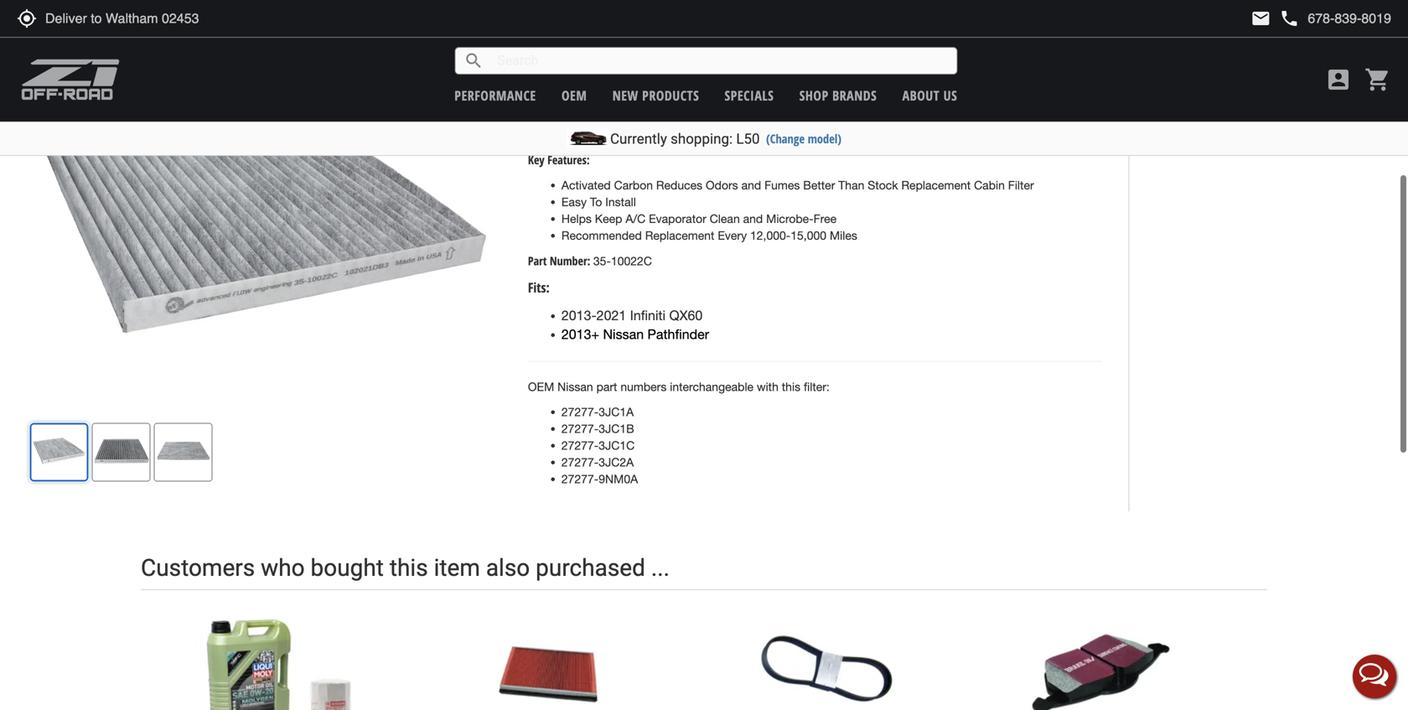 Task type: describe. For each thing, give the bounding box(es) containing it.
odors
[[1064, 111, 1094, 124]]

mail phone
[[1252, 8, 1300, 29]]

phone link
[[1280, 8, 1392, 29]]

new products
[[613, 86, 700, 104]]

filters
[[673, 94, 705, 108]]

mail
[[1252, 8, 1272, 29]]

afe power carbon cabin filters clean the air entering through the ventilation system of your vehicle by reducing impurities such as dust, soot and pollen. contains activated carbon granules to help remove odors and fumes for cleaner, fresher cabin air for you and your passengers.
[[528, 94, 1094, 141]]

3jc1c
[[599, 439, 635, 452]]

search
[[464, 51, 484, 71]]

1 vertical spatial replacement
[[646, 228, 715, 242]]

2021
[[597, 308, 627, 323]]

ventilation
[[885, 94, 938, 108]]

1 horizontal spatial this
[[782, 380, 801, 394]]

15,000
[[791, 228, 827, 242]]

and down 'pollen.'
[[775, 127, 795, 141]]

reducing
[[528, 111, 574, 124]]

impurities
[[577, 111, 628, 124]]

2 27277- from the top
[[562, 422, 599, 436]]

about us link
[[903, 86, 958, 104]]

1 horizontal spatial air
[[759, 94, 772, 108]]

fumes
[[551, 127, 584, 141]]

1 for from the left
[[587, 127, 601, 141]]

carbon
[[894, 111, 931, 124]]

3jc1a
[[599, 405, 634, 419]]

activated
[[843, 111, 891, 124]]

to
[[982, 111, 993, 124]]

about
[[903, 86, 940, 104]]

carbon inside activated carbon reduces odors and fumes better than stock replacement cabin filter easy to install helps keep a/c evaporator clean and microbe-free recommended replacement every 12,000-15,000 miles
[[614, 178, 653, 192]]

better
[[804, 178, 836, 192]]

35-
[[594, 254, 611, 268]]

who
[[261, 554, 305, 582]]

1 27277- from the top
[[562, 405, 599, 419]]

oem for oem
[[562, 86, 587, 104]]

1 the from the left
[[739, 94, 756, 108]]

and down reducing
[[528, 127, 548, 141]]

new products link
[[613, 86, 700, 104]]

contains
[[793, 111, 839, 124]]

dust,
[[675, 111, 702, 124]]

remove
[[1022, 111, 1060, 124]]

free
[[814, 212, 837, 226]]

10022c
[[611, 254, 652, 268]]

z1 motorsports logo image
[[21, 59, 120, 101]]

part
[[528, 253, 547, 269]]

miles
[[830, 228, 858, 242]]

shop
[[800, 86, 829, 104]]

oem link
[[562, 86, 587, 104]]

reduces
[[657, 178, 703, 192]]

l50
[[737, 130, 760, 147]]

system
[[941, 94, 979, 108]]

performance link
[[455, 86, 536, 104]]

(change model) link
[[767, 130, 842, 147]]

help
[[996, 111, 1018, 124]]

pathfinder
[[648, 327, 710, 342]]

clean
[[708, 94, 736, 108]]

passengers.
[[824, 127, 888, 141]]

oem nissan part numbers interchangeable with this filter:
[[528, 380, 830, 394]]

granules
[[934, 111, 979, 124]]

filter:
[[804, 380, 830, 394]]

...
[[651, 554, 670, 582]]

bought
[[311, 554, 384, 582]]

with
[[757, 380, 779, 394]]

specials
[[725, 86, 774, 104]]

27277-3jc1a 27277-3jc1b 27277-3jc1c 27277-3jc2a 27277-9nm0a
[[562, 405, 638, 486]]

currently shopping: l50 (change model)
[[611, 130, 842, 147]]

numbers
[[621, 380, 667, 394]]

such
[[632, 111, 657, 124]]

0 vertical spatial replacement
[[902, 178, 971, 192]]

part
[[597, 380, 618, 394]]

recommended
[[562, 228, 642, 242]]

question_answer link
[[1144, 95, 1381, 125]]

2013-
[[562, 308, 597, 323]]

entering
[[775, 94, 818, 108]]

microbe-
[[767, 212, 814, 226]]

3jc2a
[[599, 455, 634, 469]]

specials link
[[725, 86, 774, 104]]

brands
[[833, 86, 877, 104]]

new
[[613, 86, 639, 104]]

filter
[[1009, 178, 1035, 192]]

and up l50
[[731, 111, 751, 124]]

performance
[[455, 86, 536, 104]]

account_box link
[[1322, 66, 1357, 93]]

afe
[[528, 94, 548, 108]]

activated
[[562, 178, 611, 192]]

number:
[[550, 253, 591, 269]]



Task type: locate. For each thing, give the bounding box(es) containing it.
currently
[[611, 130, 667, 147]]

cleaner,
[[604, 127, 645, 141]]

and up the 12,000-
[[744, 212, 763, 226]]

2 for from the left
[[735, 127, 749, 141]]

model)
[[808, 130, 842, 147]]

1 horizontal spatial for
[[735, 127, 749, 141]]

this right with
[[782, 380, 801, 394]]

of
[[982, 94, 993, 108]]

2013-2021 infiniti qx60 2013+ nissan pathfinder
[[562, 308, 710, 342]]

1 horizontal spatial replacement
[[902, 178, 971, 192]]

activated carbon reduces odors and fumes better than stock replacement cabin filter easy to install helps keep a/c evaporator clean and microbe-free recommended replacement every 12,000-15,000 miles
[[562, 178, 1035, 242]]

shop brands
[[800, 86, 877, 104]]

nissan inside 2013-2021 infiniti qx60 2013+ nissan pathfinder
[[603, 327, 644, 342]]

customers
[[141, 554, 255, 582]]

1 horizontal spatial nissan
[[603, 327, 644, 342]]

1 vertical spatial nissan
[[558, 380, 593, 394]]

question_answer
[[1171, 100, 1191, 120]]

0 vertical spatial this
[[782, 380, 801, 394]]

cabin
[[687, 127, 716, 141]]

Search search field
[[484, 48, 957, 74]]

carbon inside afe power carbon cabin filters clean the air entering through the ventilation system of your vehicle by reducing impurities such as dust, soot and pollen. contains activated carbon granules to help remove odors and fumes for cleaner, fresher cabin air for you and your passengers.
[[597, 94, 636, 108]]

1 horizontal spatial oem
[[562, 86, 587, 104]]

for down the impurities on the left top
[[587, 127, 601, 141]]

cabin
[[639, 94, 670, 108], [975, 178, 1005, 192]]

0 horizontal spatial this
[[390, 554, 428, 582]]

cabin inside afe power carbon cabin filters clean the air entering through the ventilation system of your vehicle by reducing impurities such as dust, soot and pollen. contains activated carbon granules to help remove odors and fumes for cleaner, fresher cabin air for you and your passengers.
[[639, 94, 670, 108]]

this left item
[[390, 554, 428, 582]]

this
[[782, 380, 801, 394], [390, 554, 428, 582]]

interchangeable
[[670, 380, 754, 394]]

nissan
[[603, 327, 644, 342], [558, 380, 593, 394]]

purchased
[[536, 554, 646, 582]]

2013+
[[562, 327, 600, 342]]

the up activated at the top right
[[865, 94, 881, 108]]

0 horizontal spatial replacement
[[646, 228, 715, 242]]

also
[[486, 554, 530, 582]]

by
[[1062, 94, 1075, 108]]

0 vertical spatial your
[[996, 94, 1019, 108]]

3jc1b
[[599, 422, 635, 436]]

0 vertical spatial air
[[759, 94, 772, 108]]

pollen.
[[754, 111, 789, 124]]

through
[[821, 94, 862, 108]]

0 horizontal spatial oem
[[528, 380, 555, 394]]

easy
[[562, 195, 587, 209]]

shopping:
[[671, 130, 733, 147]]

1 vertical spatial oem
[[528, 380, 555, 394]]

9nm0a
[[599, 472, 638, 486]]

3 27277- from the top
[[562, 439, 599, 452]]

5 27277- from the top
[[562, 472, 599, 486]]

stock
[[868, 178, 899, 192]]

0 horizontal spatial your
[[798, 127, 821, 141]]

oem for oem nissan part numbers interchangeable with this filter:
[[528, 380, 555, 394]]

you
[[753, 127, 772, 141]]

products
[[643, 86, 700, 104]]

soot
[[705, 111, 728, 124]]

oem up reducing
[[562, 86, 587, 104]]

clean
[[710, 212, 740, 226]]

part number: 35-10022c
[[528, 253, 652, 269]]

cabin up such
[[639, 94, 670, 108]]

4 27277- from the top
[[562, 455, 599, 469]]

replacement right stock
[[902, 178, 971, 192]]

0 vertical spatial oem
[[562, 86, 587, 104]]

your up help
[[996, 94, 1019, 108]]

1 horizontal spatial your
[[996, 94, 1019, 108]]

27277- down 3jc1a
[[562, 422, 599, 436]]

odors
[[706, 178, 739, 192]]

your
[[996, 94, 1019, 108], [798, 127, 821, 141]]

carbon
[[597, 94, 636, 108], [614, 178, 653, 192]]

qx60
[[670, 308, 703, 323]]

27277- up 3jc2a
[[562, 439, 599, 452]]

every
[[718, 228, 747, 242]]

12,000-
[[751, 228, 791, 242]]

1 horizontal spatial cabin
[[975, 178, 1005, 192]]

1 vertical spatial this
[[390, 554, 428, 582]]

27277-
[[562, 405, 599, 419], [562, 422, 599, 436], [562, 439, 599, 452], [562, 455, 599, 469], [562, 472, 599, 486]]

fresher
[[648, 127, 684, 141]]

1 horizontal spatial the
[[865, 94, 881, 108]]

27277- down 3jc2a
[[562, 472, 599, 486]]

replacement
[[902, 178, 971, 192], [646, 228, 715, 242]]

1 vertical spatial air
[[719, 127, 732, 141]]

to
[[590, 195, 602, 209]]

replacement down evaporator on the top
[[646, 228, 715, 242]]

than
[[839, 178, 865, 192]]

0 vertical spatial carbon
[[597, 94, 636, 108]]

your down contains
[[798, 127, 821, 141]]

0 horizontal spatial nissan
[[558, 380, 593, 394]]

about us
[[903, 86, 958, 104]]

nissan left part
[[558, 380, 593, 394]]

and
[[731, 111, 751, 124], [528, 127, 548, 141], [775, 127, 795, 141], [742, 178, 762, 192], [744, 212, 763, 226]]

evaporator
[[649, 212, 707, 226]]

0 vertical spatial cabin
[[639, 94, 670, 108]]

carbon up install
[[614, 178, 653, 192]]

27277- down part
[[562, 405, 599, 419]]

shop brands link
[[800, 86, 877, 104]]

as
[[660, 111, 672, 124]]

for left "you"
[[735, 127, 749, 141]]

power
[[551, 94, 593, 108]]

phone
[[1280, 8, 1300, 29]]

2 the from the left
[[865, 94, 881, 108]]

key features:
[[528, 152, 590, 168]]

helps
[[562, 212, 592, 226]]

0 horizontal spatial air
[[719, 127, 732, 141]]

key
[[528, 152, 545, 168]]

infiniti
[[630, 308, 666, 323]]

fumes
[[765, 178, 800, 192]]

shopping_cart
[[1365, 66, 1392, 93]]

nissan down 2021
[[603, 327, 644, 342]]

and right odors
[[742, 178, 762, 192]]

carbon up the impurities on the left top
[[597, 94, 636, 108]]

keep
[[595, 212, 623, 226]]

0 horizontal spatial cabin
[[639, 94, 670, 108]]

0 horizontal spatial the
[[739, 94, 756, 108]]

vehicle
[[1022, 94, 1059, 108]]

the right clean at the right top of the page
[[739, 94, 756, 108]]

cabin left filter
[[975, 178, 1005, 192]]

(change
[[767, 130, 805, 147]]

air
[[759, 94, 772, 108], [719, 127, 732, 141]]

27277- down 3jc1c
[[562, 455, 599, 469]]

1 vertical spatial your
[[798, 127, 821, 141]]

air up 'pollen.'
[[759, 94, 772, 108]]

my_location
[[17, 8, 37, 29]]

features:
[[548, 152, 590, 168]]

0 horizontal spatial for
[[587, 127, 601, 141]]

1 vertical spatial carbon
[[614, 178, 653, 192]]

oem left part
[[528, 380, 555, 394]]

install
[[606, 195, 636, 209]]

mail link
[[1252, 8, 1272, 29]]

customers who bought this item also purchased ...
[[141, 554, 670, 582]]

1 vertical spatial cabin
[[975, 178, 1005, 192]]

0 vertical spatial nissan
[[603, 327, 644, 342]]

us
[[944, 86, 958, 104]]

item
[[434, 554, 480, 582]]

cabin inside activated carbon reduces odors and fumes better than stock replacement cabin filter easy to install helps keep a/c evaporator clean and microbe-free recommended replacement every 12,000-15,000 miles
[[975, 178, 1005, 192]]

air down soot
[[719, 127, 732, 141]]



Task type: vqa. For each thing, say whether or not it's contained in the screenshot.
Instagram Link icon
no



